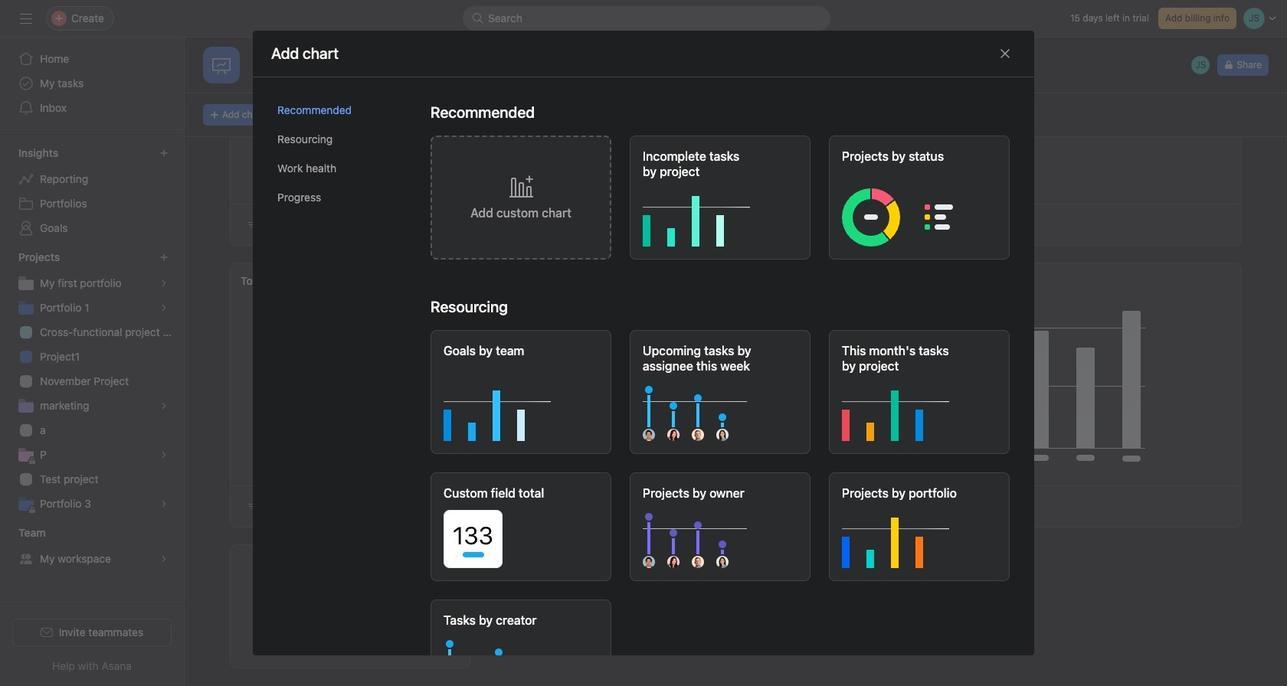 Task type: describe. For each thing, give the bounding box(es) containing it.
1 horizontal spatial image of a blue lollipop chart image
[[643, 380, 799, 441]]

prominent image
[[472, 12, 484, 25]]

report image
[[212, 56, 231, 74]]

1 image of a multicolored column chart image from the top
[[842, 380, 999, 441]]

projects element
[[0, 244, 184, 520]]

image of a numeric rollup card image
[[444, 507, 600, 568]]



Task type: locate. For each thing, give the bounding box(es) containing it.
2 image of a multicolored column chart image from the top
[[842, 507, 999, 568]]

add to starred image
[[410, 67, 423, 80]]

global element
[[0, 38, 184, 130]]

image of a blue lollipop chart image
[[643, 380, 799, 441], [444, 634, 600, 687]]

0 vertical spatial image of a multicolored column chart image
[[842, 380, 999, 441]]

image of a purple lollipop chart image
[[643, 507, 799, 568]]

image of a multicolored donut chart image
[[842, 185, 999, 246]]

1 vertical spatial image of a multicolored column chart image
[[842, 507, 999, 568]]

image of a multicolored column chart image
[[842, 380, 999, 441], [842, 507, 999, 568]]

show options image
[[389, 67, 401, 80]]

image of a green column chart image
[[643, 185, 799, 246]]

close image
[[999, 47, 1012, 60]]

0 vertical spatial image of a blue lollipop chart image
[[643, 380, 799, 441]]

1 vertical spatial image of a blue lollipop chart image
[[444, 634, 600, 687]]

insights element
[[0, 139, 184, 244]]

0 horizontal spatial image of a blue lollipop chart image
[[444, 634, 600, 687]]

teams element
[[0, 520, 184, 575]]

hide sidebar image
[[20, 12, 32, 25]]

list box
[[463, 6, 831, 31]]

image of a blue column chart image
[[444, 380, 600, 441]]



Task type: vqa. For each thing, say whether or not it's contained in the screenshot.
See details, My first portfolio image
no



